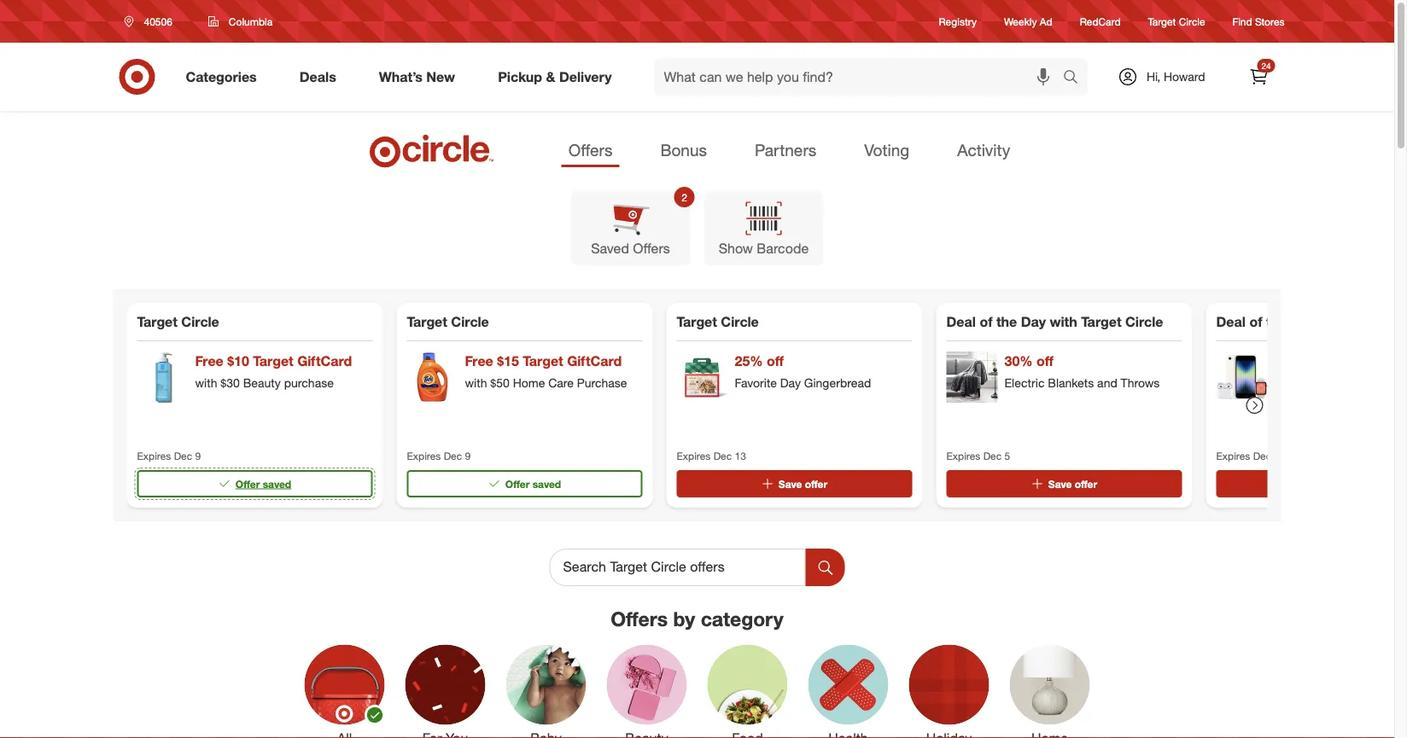Task type: locate. For each thing, give the bounding box(es) containing it.
2 giftcard from the left
[[567, 353, 622, 370]]

2 the from the left
[[1266, 313, 1287, 330]]

0 horizontal spatial giftcard
[[297, 353, 352, 370]]

of for deal of the day with target ci
[[1250, 313, 1263, 330]]

circle up 25%
[[721, 313, 759, 330]]

purchase
[[284, 376, 334, 391]]

of
[[980, 313, 993, 330], [1250, 313, 1263, 330]]

offer saved
[[236, 478, 291, 491], [505, 478, 561, 491]]

pickup & delivery link
[[483, 58, 633, 96]]

2 horizontal spatial day
[[1291, 313, 1316, 330]]

expires dec 9 down "free $15 target giftcard  with $50 home care purchase" image
[[407, 450, 471, 463]]

free left $15
[[465, 353, 493, 370]]

1 expires from the left
[[137, 450, 171, 463]]

1 expires dec 5 from the left
[[947, 450, 1010, 463]]

dec for 30% off
[[983, 450, 1002, 463]]

1 5 from the left
[[1005, 450, 1010, 463]]

and
[[1097, 376, 1118, 391]]

2 of from the left
[[1250, 313, 1263, 330]]

dec down "30% off electric blankets and throws" image
[[983, 450, 1002, 463]]

1 horizontal spatial the
[[1266, 313, 1287, 330]]

free inside free $15 target giftcard with $50 home care purchase
[[465, 353, 493, 370]]

day
[[1021, 313, 1046, 330], [1291, 313, 1316, 330], [780, 376, 801, 391]]

5 expires from the left
[[1216, 450, 1250, 463]]

2 save from the left
[[1049, 478, 1072, 491]]

expires down 20% off target certified refurbished apple product image
[[1216, 450, 1250, 463]]

expires for free $10 target giftcard
[[137, 450, 171, 463]]

2 9 from the left
[[465, 450, 471, 463]]

deal of the day with target circle
[[947, 313, 1163, 330]]

1 offer from the left
[[805, 478, 828, 491]]

1 vertical spatial offers
[[633, 241, 670, 257]]

3 expires from the left
[[677, 450, 711, 463]]

1 horizontal spatial of
[[1250, 313, 1263, 330]]

$10
[[227, 353, 249, 370]]

save for 25% off
[[779, 478, 802, 491]]

pickup & delivery
[[498, 68, 612, 85]]

free
[[195, 353, 224, 370], [465, 353, 493, 370]]

dec down free $10 target giftcard  with $30 beauty purchase image
[[174, 450, 192, 463]]

columbia button
[[197, 6, 284, 37]]

1 horizontal spatial offer saved
[[505, 478, 561, 491]]

target circle for 25% off
[[677, 313, 759, 330]]

off right the 30%
[[1037, 353, 1054, 370]]

with for ci
[[1320, 313, 1347, 330]]

target circle
[[1148, 15, 1205, 28], [137, 313, 219, 330], [407, 313, 489, 330], [677, 313, 759, 330]]

4 dec from the left
[[983, 450, 1002, 463]]

dec down "free $15 target giftcard  with $50 home care purchase" image
[[444, 450, 462, 463]]

purchase
[[577, 376, 627, 391]]

save offer button
[[677, 471, 912, 498], [947, 471, 1182, 498]]

with inside free $10 target giftcard with $30 beauty purchase
[[195, 376, 217, 391]]

0 vertical spatial offers
[[568, 140, 613, 160]]

expires down "30% off electric blankets and throws" image
[[947, 450, 981, 463]]

what's new
[[379, 68, 455, 85]]

offers down delivery
[[568, 140, 613, 160]]

search
[[1055, 70, 1096, 87]]

2 expires dec 9 from the left
[[407, 450, 471, 463]]

expires dec 5 down 20% off target certified refurbished apple product image
[[1216, 450, 1280, 463]]

deal of the day with target ci
[[1216, 313, 1407, 330]]

giftcard
[[297, 353, 352, 370], [567, 353, 622, 370]]

0 horizontal spatial expires dec 9
[[137, 450, 201, 463]]

2 save offer from the left
[[1049, 478, 1097, 491]]

0 horizontal spatial save
[[779, 478, 802, 491]]

0 horizontal spatial offer
[[805, 478, 828, 491]]

0 horizontal spatial 9
[[195, 450, 201, 463]]

40506 button
[[113, 6, 190, 37]]

barcode
[[757, 241, 809, 257]]

with left $50
[[465, 376, 487, 391]]

save offer
[[779, 478, 828, 491], [1049, 478, 1097, 491]]

0 horizontal spatial save offer
[[779, 478, 828, 491]]

1 offer saved button from the left
[[137, 471, 373, 498]]

off inside 30% off electric blankets and throws
[[1037, 353, 1054, 370]]

2 expires from the left
[[407, 450, 441, 463]]

off inside 25% off favorite day gingerbread
[[767, 353, 784, 370]]

by
[[673, 607, 695, 631]]

offer
[[236, 478, 260, 491], [505, 478, 530, 491]]

25% off favorite day gingerbread image
[[677, 352, 728, 403]]

2 save offer button from the left
[[947, 471, 1182, 498]]

target circle up "free $15 target giftcard  with $50 home care purchase" image
[[407, 313, 489, 330]]

deal
[[947, 313, 976, 330], [1216, 313, 1246, 330]]

new
[[426, 68, 455, 85]]

free inside free $10 target giftcard with $30 beauty purchase
[[195, 353, 224, 370]]

1 expires dec 9 from the left
[[137, 450, 201, 463]]

2 saved from the left
[[533, 478, 561, 491]]

the for deal of the day with target ci
[[1266, 313, 1287, 330]]

partners
[[755, 140, 817, 160]]

with
[[1050, 313, 1077, 330], [1320, 313, 1347, 330], [195, 376, 217, 391], [465, 376, 487, 391]]

1 save from the left
[[779, 478, 802, 491]]

circle for free $10 target giftcard
[[181, 313, 219, 330]]

show barcode button
[[704, 191, 824, 266]]

offers right saved
[[633, 241, 670, 257]]

expires dec 9
[[137, 450, 201, 463], [407, 450, 471, 463]]

target up hi,
[[1148, 15, 1176, 28]]

circle up "free $15 target giftcard  with $50 home care purchase" image
[[451, 313, 489, 330]]

expires dec 13
[[677, 450, 746, 463]]

expires dec 9 down free $10 target giftcard  with $30 beauty purchase image
[[137, 450, 201, 463]]

free for free $10 target giftcard
[[195, 353, 224, 370]]

2 offer from the left
[[505, 478, 530, 491]]

expires dec 5 down "30% off electric blankets and throws" image
[[947, 450, 1010, 463]]

off for 30% off
[[1037, 353, 1054, 370]]

redcard link
[[1080, 14, 1121, 29]]

1 horizontal spatial free
[[465, 353, 493, 370]]

dec down 20% off target certified refurbished apple product image
[[1253, 450, 1272, 463]]

9 for free $10 target giftcard
[[195, 450, 201, 463]]

target circle up free $10 target giftcard  with $30 beauty purchase image
[[137, 313, 219, 330]]

ci
[[1395, 313, 1407, 330]]

target circle logo image
[[367, 133, 497, 169]]

2 5 from the left
[[1275, 450, 1280, 463]]

of up "30% off electric blankets and throws" image
[[980, 313, 993, 330]]

0 horizontal spatial 5
[[1005, 450, 1010, 463]]

giftcard inside free $15 target giftcard with $50 home care purchase
[[567, 353, 622, 370]]

1 horizontal spatial saved
[[533, 478, 561, 491]]

expires dec 5 for deal of the day with target circle
[[947, 450, 1010, 463]]

1 the from the left
[[996, 313, 1017, 330]]

target circle link
[[1148, 14, 1205, 29]]

1 horizontal spatial expires dec 9
[[407, 450, 471, 463]]

offer for 25% off
[[805, 478, 828, 491]]

0 horizontal spatial offer saved button
[[137, 471, 373, 498]]

bonus link
[[654, 135, 714, 167]]

1 horizontal spatial giftcard
[[567, 353, 622, 370]]

the
[[996, 313, 1017, 330], [1266, 313, 1287, 330]]

9 for free $15 target giftcard
[[465, 450, 471, 463]]

throws
[[1121, 376, 1160, 391]]

with left ci
[[1320, 313, 1347, 330]]

target up beauty at bottom
[[253, 353, 294, 370]]

4 expires from the left
[[947, 450, 981, 463]]

1 offer saved from the left
[[236, 478, 291, 491]]

with inside free $15 target giftcard with $50 home care purchase
[[465, 376, 487, 391]]

registry
[[939, 15, 977, 28]]

expires down "free $15 target giftcard  with $50 home care purchase" image
[[407, 450, 441, 463]]

0 horizontal spatial free
[[195, 353, 224, 370]]

0 horizontal spatial offer saved
[[236, 478, 291, 491]]

offers
[[568, 140, 613, 160], [633, 241, 670, 257], [611, 607, 668, 631]]

saved for $15
[[533, 478, 561, 491]]

0 horizontal spatial off
[[767, 353, 784, 370]]

1 free from the left
[[195, 353, 224, 370]]

expires down free $10 target giftcard  with $30 beauty purchase image
[[137, 450, 171, 463]]

5
[[1005, 450, 1010, 463], [1275, 450, 1280, 463]]

offer saved button
[[137, 471, 373, 498], [407, 471, 643, 498]]

1 giftcard from the left
[[297, 353, 352, 370]]

1 horizontal spatial save offer
[[1049, 478, 1097, 491]]

None text field
[[550, 549, 806, 587]]

target
[[1148, 15, 1176, 28], [137, 313, 178, 330], [407, 313, 447, 330], [677, 313, 717, 330], [1081, 313, 1122, 330], [1351, 313, 1392, 330], [253, 353, 294, 370], [523, 353, 563, 370]]

$15
[[497, 353, 519, 370]]

1 horizontal spatial offer saved button
[[407, 471, 643, 498]]

1 horizontal spatial save
[[1049, 478, 1072, 491]]

2 offer saved from the left
[[505, 478, 561, 491]]

day inside 25% off favorite day gingerbread
[[780, 376, 801, 391]]

beauty
[[243, 376, 281, 391]]

dec for 25% off
[[714, 450, 732, 463]]

2 vertical spatial offers
[[611, 607, 668, 631]]

off
[[767, 353, 784, 370], [1037, 353, 1054, 370]]

expires dec 9 for free $15 target giftcard
[[407, 450, 471, 463]]

2 offer from the left
[[1075, 478, 1097, 491]]

0 horizontal spatial saved
[[263, 478, 291, 491]]

circle up free $10 target giftcard  with $30 beauty purchase image
[[181, 313, 219, 330]]

stores
[[1255, 15, 1285, 28]]

What can we help you find? suggestions appear below search field
[[654, 58, 1067, 96]]

the up the 30%
[[996, 313, 1017, 330]]

1 horizontal spatial 9
[[465, 450, 471, 463]]

saved for $10
[[263, 478, 291, 491]]

1 of from the left
[[980, 313, 993, 330]]

0 horizontal spatial the
[[996, 313, 1017, 330]]

1 horizontal spatial day
[[1021, 313, 1046, 330]]

2 off from the left
[[1037, 353, 1054, 370]]

target circle up 25%
[[677, 313, 759, 330]]

2 expires dec 5 from the left
[[1216, 450, 1280, 463]]

0 horizontal spatial deal
[[947, 313, 976, 330]]

target up the home
[[523, 353, 563, 370]]

1 deal from the left
[[947, 313, 976, 330]]

offers left by at left bottom
[[611, 607, 668, 631]]

target up "free $15 target giftcard  with $50 home care purchase" image
[[407, 313, 447, 330]]

expires dec 5
[[947, 450, 1010, 463], [1216, 450, 1280, 463]]

0 horizontal spatial expires dec 5
[[947, 450, 1010, 463]]

find
[[1233, 15, 1252, 28]]

2 free from the left
[[465, 353, 493, 370]]

0 horizontal spatial of
[[980, 313, 993, 330]]

show
[[719, 241, 753, 257]]

find stores link
[[1233, 14, 1285, 29]]

with left $30
[[195, 376, 217, 391]]

1 horizontal spatial off
[[1037, 353, 1054, 370]]

dec
[[174, 450, 192, 463], [444, 450, 462, 463], [714, 450, 732, 463], [983, 450, 1002, 463], [1253, 450, 1272, 463]]

with up 30% off electric blankets and throws
[[1050, 313, 1077, 330]]

of up 20% off target certified refurbished apple product image
[[1250, 313, 1263, 330]]

save offer button for 25% off
[[677, 471, 912, 498]]

dec left the 13
[[714, 450, 732, 463]]

what's new link
[[364, 58, 477, 96]]

1 dec from the left
[[174, 450, 192, 463]]

the up 20% off target certified refurbished apple product image
[[1266, 313, 1287, 330]]

40506
[[144, 15, 172, 28]]

5 for deal of the day with target ci
[[1275, 450, 1280, 463]]

expires
[[137, 450, 171, 463], [407, 450, 441, 463], [677, 450, 711, 463], [947, 450, 981, 463], [1216, 450, 1250, 463]]

giftcard for free $15 target giftcard
[[567, 353, 622, 370]]

redcard
[[1080, 15, 1121, 28]]

off for 25% off
[[767, 353, 784, 370]]

free left the $10
[[195, 353, 224, 370]]

1 horizontal spatial offer
[[1075, 478, 1097, 491]]

offer saved for $10
[[236, 478, 291, 491]]

30% off electric blankets and throws
[[1005, 353, 1160, 391]]

with for beauty
[[195, 376, 217, 391]]

offer for $15
[[505, 478, 530, 491]]

2 offer saved button from the left
[[407, 471, 643, 498]]

deal up "30% off electric blankets and throws" image
[[947, 313, 976, 330]]

&
[[546, 68, 555, 85]]

3 dec from the left
[[714, 450, 732, 463]]

0 horizontal spatial save offer button
[[677, 471, 912, 498]]

gingerbread
[[804, 376, 871, 391]]

giftcard inside free $10 target giftcard with $30 beauty purchase
[[297, 353, 352, 370]]

circle
[[1179, 15, 1205, 28], [181, 313, 219, 330], [451, 313, 489, 330], [721, 313, 759, 330], [1125, 313, 1163, 330]]

1 save offer button from the left
[[677, 471, 912, 498]]

0 horizontal spatial day
[[780, 376, 801, 391]]

2 dec from the left
[[444, 450, 462, 463]]

1 horizontal spatial save offer button
[[947, 471, 1182, 498]]

1 horizontal spatial deal
[[1216, 313, 1246, 330]]

expires left the 13
[[677, 450, 711, 463]]

1 horizontal spatial offer
[[505, 478, 530, 491]]

1 saved from the left
[[263, 478, 291, 491]]

1 horizontal spatial expires dec 5
[[1216, 450, 1280, 463]]

2 deal from the left
[[1216, 313, 1246, 330]]

1 offer from the left
[[236, 478, 260, 491]]

20% off target certified refurbished apple product image
[[1216, 352, 1268, 403]]

1 horizontal spatial 5
[[1275, 450, 1280, 463]]

1 off from the left
[[767, 353, 784, 370]]

offers for offers by category
[[611, 607, 668, 631]]

deals link
[[285, 58, 358, 96]]

0 horizontal spatial offer
[[236, 478, 260, 491]]

giftcard for free $10 target giftcard
[[297, 353, 352, 370]]

1 save offer from the left
[[779, 478, 828, 491]]

saved
[[263, 478, 291, 491], [533, 478, 561, 491]]

categories link
[[171, 58, 278, 96]]

with for home
[[465, 376, 487, 391]]

off right 25%
[[767, 353, 784, 370]]

howard
[[1164, 69, 1205, 84]]

1 9 from the left
[[195, 450, 201, 463]]

deal up 20% off target certified refurbished apple product image
[[1216, 313, 1246, 330]]



Task type: describe. For each thing, give the bounding box(es) containing it.
hi, howard
[[1147, 69, 1205, 84]]

save offer for 30% off
[[1049, 478, 1097, 491]]

dec for free $15 target giftcard
[[444, 450, 462, 463]]

target up free $10 target giftcard  with $30 beauty purchase image
[[137, 313, 178, 330]]

registry link
[[939, 14, 977, 29]]

offer for $10
[[236, 478, 260, 491]]

offer saved button for $15
[[407, 471, 643, 498]]

2
[[682, 191, 687, 204]]

blankets
[[1048, 376, 1094, 391]]

circle for 25% off
[[721, 313, 759, 330]]

save offer button for 30% off
[[947, 471, 1182, 498]]

target left ci
[[1351, 313, 1392, 330]]

activity link
[[951, 135, 1017, 167]]

target circle for free $15 target giftcard
[[407, 313, 489, 330]]

deal for deal of the day with target circle
[[947, 313, 976, 330]]

delivery
[[559, 68, 612, 85]]

circle left find
[[1179, 15, 1205, 28]]

home
[[513, 376, 545, 391]]

partners link
[[748, 135, 823, 167]]

free $10 target giftcard  with $30 beauty purchase image
[[137, 352, 188, 403]]

columbia
[[229, 15, 273, 28]]

day for circle
[[1021, 313, 1046, 330]]

expires for free $15 target giftcard
[[407, 450, 441, 463]]

deals
[[299, 68, 336, 85]]

bonus
[[660, 140, 707, 160]]

13
[[735, 450, 746, 463]]

30% off electric blankets and throws image
[[947, 352, 998, 403]]

offer for 30% off
[[1075, 478, 1097, 491]]

target inside free $15 target giftcard with $50 home care purchase
[[523, 353, 563, 370]]

offers by category
[[611, 607, 784, 631]]

show barcode
[[719, 241, 809, 257]]

expires for 30% off
[[947, 450, 981, 463]]

ad
[[1040, 15, 1053, 28]]

offers link
[[562, 135, 619, 167]]

offers for offers
[[568, 140, 613, 160]]

the for deal of the day with target circle
[[996, 313, 1017, 330]]

offer saved button for $10
[[137, 471, 373, 498]]

24
[[1262, 60, 1271, 71]]

hi,
[[1147, 69, 1161, 84]]

with for circle
[[1050, 313, 1077, 330]]

24 link
[[1240, 58, 1278, 96]]

$50
[[490, 376, 510, 391]]

5 for deal of the day with target circle
[[1005, 450, 1010, 463]]

free for free $15 target giftcard
[[465, 353, 493, 370]]

25% off favorite day gingerbread
[[735, 353, 871, 391]]

target up 30% off electric blankets and throws
[[1081, 313, 1122, 330]]

search button
[[1055, 58, 1096, 99]]

find stores
[[1233, 15, 1285, 28]]

of for deal of the day with target circle
[[980, 313, 993, 330]]

day for ci
[[1291, 313, 1316, 330]]

expires dec 5 for deal of the day with target ci
[[1216, 450, 1280, 463]]

electric
[[1005, 376, 1045, 391]]

voting
[[864, 140, 910, 160]]

target circle for free $10 target giftcard
[[137, 313, 219, 330]]

expires dec 9 for free $10 target giftcard
[[137, 450, 201, 463]]

target up 25% off favorite day gingerbread image
[[677, 313, 717, 330]]

saved offers
[[591, 241, 670, 257]]

expires for 25% off
[[677, 450, 711, 463]]

circle for free $15 target giftcard
[[451, 313, 489, 330]]

30%
[[1005, 353, 1033, 370]]

target circle up hi, howard at the right of page
[[1148, 15, 1205, 28]]

weekly
[[1004, 15, 1037, 28]]

free $15 target giftcard with $50 home care purchase
[[465, 353, 627, 391]]

target inside free $10 target giftcard with $30 beauty purchase
[[253, 353, 294, 370]]

care
[[548, 376, 574, 391]]

voting link
[[858, 135, 916, 167]]

circle up throws
[[1125, 313, 1163, 330]]

saved
[[591, 241, 629, 257]]

pickup
[[498, 68, 542, 85]]

25%
[[735, 353, 763, 370]]

weekly ad link
[[1004, 14, 1053, 29]]

activity
[[957, 140, 1010, 160]]

free $10 target giftcard with $30 beauty purchase
[[195, 353, 352, 391]]

free $15 target giftcard  with $50 home care purchase image
[[407, 352, 458, 403]]

weekly ad
[[1004, 15, 1053, 28]]

deal for deal of the day with target ci
[[1216, 313, 1246, 330]]

favorite
[[735, 376, 777, 391]]

offer saved for $15
[[505, 478, 561, 491]]

dec for free $10 target giftcard
[[174, 450, 192, 463]]

save offer for 25% off
[[779, 478, 828, 491]]

$30
[[221, 376, 240, 391]]

what's
[[379, 68, 423, 85]]

5 dec from the left
[[1253, 450, 1272, 463]]

categories
[[186, 68, 257, 85]]

save for 30% off
[[1049, 478, 1072, 491]]

category
[[701, 607, 784, 631]]



Task type: vqa. For each thing, say whether or not it's contained in the screenshot.
Hi, Howard
yes



